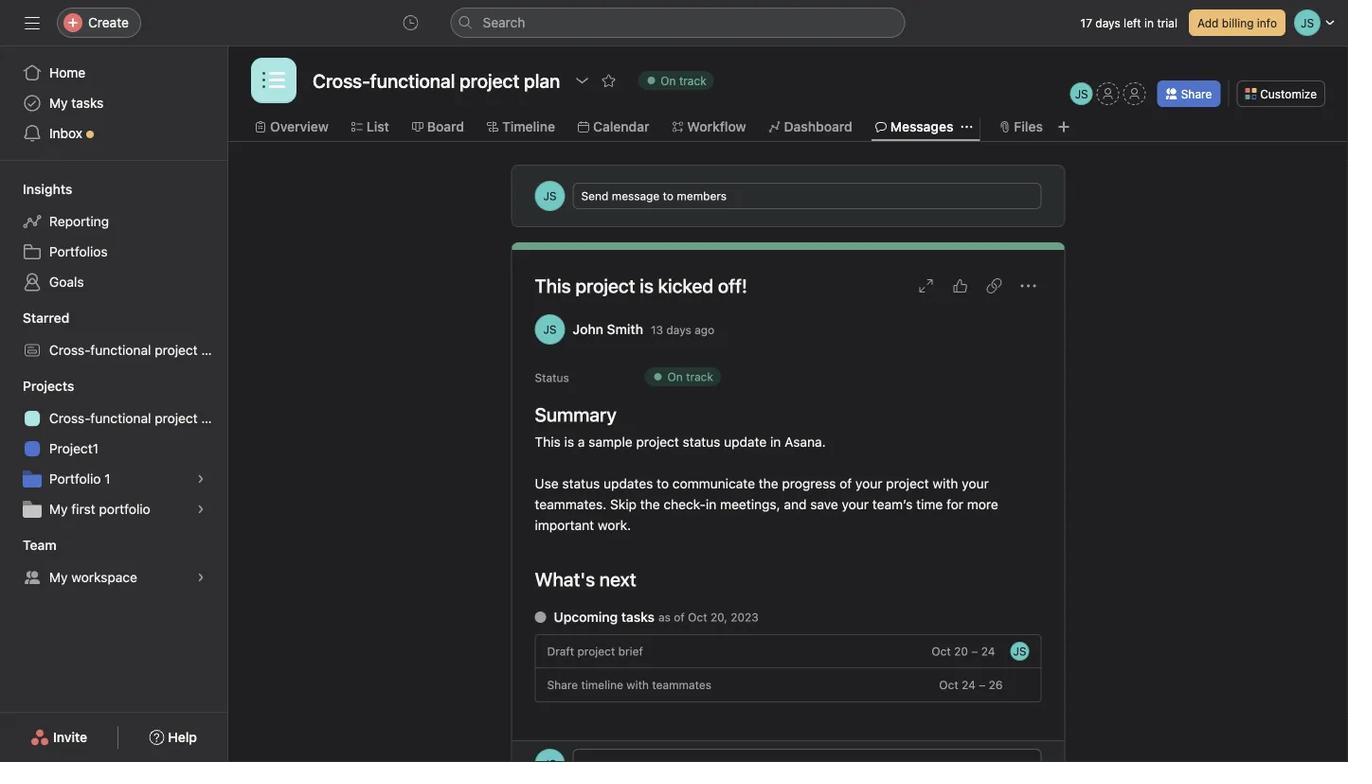 Task type: describe. For each thing, give the bounding box(es) containing it.
0 vertical spatial status
[[683, 434, 720, 450]]

sample
[[589, 434, 633, 450]]

create
[[88, 15, 129, 30]]

1 vertical spatial track
[[686, 370, 713, 384]]

my first portfolio
[[49, 502, 150, 517]]

js button
[[1070, 82, 1093, 105]]

a
[[578, 434, 585, 450]]

and
[[784, 497, 807, 513]]

what's next
[[535, 568, 636, 591]]

see details, portfolio 1 image
[[195, 474, 207, 485]]

0 horizontal spatial with
[[627, 679, 649, 692]]

send message to members
[[581, 189, 727, 203]]

functional inside starred element
[[90, 343, 151, 358]]

to inside use status updates to communicate the progress of your project with your teammates. skip the check-in meetings, and save your team's time for more important work.
[[657, 476, 669, 492]]

project inside starred element
[[155, 343, 198, 358]]

this is a sample project status update in asana.
[[535, 434, 826, 450]]

share for share timeline with teammates
[[547, 679, 578, 692]]

starred
[[23, 310, 70, 326]]

update
[[724, 434, 767, 450]]

portfolio
[[99, 502, 150, 517]]

in inside use status updates to communicate the progress of your project with your teammates. skip the check-in meetings, and save your team's time for more important work.
[[706, 497, 717, 513]]

my for my workspace
[[49, 570, 68, 586]]

check-
[[664, 497, 706, 513]]

project inside use status updates to communicate the progress of your project with your teammates. skip the check-in meetings, and save your team's time for more important work.
[[886, 476, 929, 492]]

tab actions image
[[961, 121, 972, 133]]

days inside john smith 13 days ago
[[666, 323, 691, 337]]

portfolio 1 link
[[11, 464, 216, 495]]

insights element
[[0, 172, 227, 301]]

asana.
[[785, 434, 826, 450]]

js left john
[[543, 323, 557, 336]]

portfolios
[[49, 244, 108, 260]]

time
[[916, 497, 943, 513]]

add billing info button
[[1189, 9, 1286, 36]]

john smith 13 days ago
[[573, 322, 715, 337]]

files
[[1014, 119, 1043, 135]]

of inside use status updates to communicate the progress of your project with your teammates. skip the check-in meetings, and save your team's time for more important work.
[[840, 476, 852, 492]]

projects element
[[0, 370, 227, 529]]

copy link image
[[987, 279, 1002, 294]]

cross-functional project plan for 2nd cross-functional project plan link
[[49, 411, 227, 426]]

workspace
[[71, 570, 137, 586]]

– for 26
[[979, 679, 986, 692]]

on inside popup button
[[661, 74, 676, 87]]

1 vertical spatial the
[[640, 497, 660, 513]]

timeline link
[[487, 117, 555, 137]]

help button
[[137, 721, 209, 755]]

your right save
[[842, 497, 869, 513]]

billing
[[1222, 16, 1254, 29]]

projects
[[23, 379, 74, 394]]

portfolio 1
[[49, 471, 110, 487]]

1 vertical spatial in
[[770, 434, 781, 450]]

use
[[535, 476, 559, 492]]

as
[[659, 611, 671, 624]]

more actions image
[[1021, 279, 1036, 294]]

functional inside projects element
[[90, 411, 151, 426]]

plan inside starred element
[[201, 343, 227, 358]]

project up see details, portfolio 1 image
[[155, 411, 198, 426]]

1 vertical spatial is
[[564, 434, 574, 450]]

search button
[[451, 8, 905, 38]]

tasks
[[71, 95, 104, 111]]

share for share
[[1181, 87, 1212, 100]]

this for this project is kicked off!
[[535, 275, 571, 297]]

0 vertical spatial is
[[640, 275, 654, 297]]

smith
[[607, 322, 643, 337]]

messages
[[890, 119, 954, 135]]

calendar link
[[578, 117, 649, 137]]

inbox link
[[11, 118, 216, 149]]

my first portfolio link
[[11, 495, 216, 525]]

summary
[[535, 404, 617, 426]]

calendar
[[593, 119, 649, 135]]

add
[[1198, 16, 1219, 29]]

messages link
[[875, 117, 954, 137]]

help
[[168, 730, 197, 746]]

project up timeline
[[577, 645, 615, 658]]

see details, my first portfolio image
[[195, 504, 207, 515]]

left
[[1124, 16, 1141, 29]]

your up more at the bottom
[[962, 476, 989, 492]]

ago
[[695, 323, 715, 337]]

teams element
[[0, 529, 227, 597]]

reporting
[[49, 214, 109, 229]]

share button
[[1158, 81, 1221, 107]]

list link
[[351, 117, 389, 137]]

goals
[[49, 274, 84, 290]]

board
[[427, 119, 464, 135]]

starred button
[[0, 309, 70, 328]]

message
[[612, 189, 660, 203]]

teammates.
[[535, 497, 607, 513]]

project right the sample
[[636, 434, 679, 450]]

members
[[677, 189, 727, 203]]

save
[[810, 497, 838, 513]]

1 vertical spatial on
[[667, 370, 683, 384]]

insights button
[[0, 180, 72, 199]]

17
[[1081, 16, 1092, 29]]

projects button
[[0, 377, 74, 396]]

my tasks link
[[11, 88, 216, 118]]

oct 24 – 26
[[939, 679, 1003, 692]]

files link
[[999, 117, 1043, 137]]

send
[[581, 189, 609, 203]]



Task type: locate. For each thing, give the bounding box(es) containing it.
goals link
[[11, 267, 216, 298]]

is left a
[[564, 434, 574, 450]]

1 vertical spatial status
[[562, 476, 600, 492]]

progress
[[782, 476, 836, 492]]

john
[[573, 322, 604, 337]]

add billing info
[[1198, 16, 1277, 29]]

in down "communicate" at the bottom of page
[[706, 497, 717, 513]]

add to starred image
[[601, 73, 616, 88]]

26
[[989, 679, 1003, 692]]

1 vertical spatial oct
[[932, 645, 951, 658]]

teammates
[[652, 679, 712, 692]]

0 horizontal spatial –
[[971, 645, 978, 658]]

to right message
[[663, 189, 674, 203]]

project up team's
[[886, 476, 929, 492]]

on track up the workflow link
[[661, 74, 707, 87]]

0 horizontal spatial in
[[706, 497, 717, 513]]

workflow link
[[672, 117, 746, 137]]

1 horizontal spatial –
[[979, 679, 986, 692]]

my left tasks
[[49, 95, 68, 111]]

on down john smith 13 days ago at top
[[667, 370, 683, 384]]

hide sidebar image
[[25, 15, 40, 30]]

my workspace link
[[11, 563, 216, 593]]

my inside my tasks link
[[49, 95, 68, 111]]

oct inside upcoming tasks as of oct 20, 2023
[[688, 611, 707, 624]]

1 vertical spatial functional
[[90, 411, 151, 426]]

0 vertical spatial with
[[933, 476, 958, 492]]

of inside upcoming tasks as of oct 20, 2023
[[674, 611, 685, 624]]

0 vertical spatial 24
[[981, 645, 995, 658]]

overview link
[[255, 117, 329, 137]]

2 vertical spatial my
[[49, 570, 68, 586]]

1 vertical spatial plan
[[201, 411, 227, 426]]

team's
[[872, 497, 913, 513]]

1 horizontal spatial 24
[[981, 645, 995, 658]]

2 cross- from the top
[[49, 411, 90, 426]]

1 plan from the top
[[201, 343, 227, 358]]

starred element
[[0, 301, 227, 370]]

1 vertical spatial cross-functional project plan
[[49, 411, 227, 426]]

first
[[71, 502, 95, 517]]

0 vertical spatial on
[[661, 74, 676, 87]]

functional up project1 link
[[90, 411, 151, 426]]

upcoming tasks
[[554, 610, 655, 625]]

2 horizontal spatial in
[[1145, 16, 1154, 29]]

share inside button
[[1181, 87, 1212, 100]]

this
[[535, 275, 571, 297], [535, 434, 561, 450]]

functional down goals link
[[90, 343, 151, 358]]

track up the workflow link
[[679, 74, 707, 87]]

this for this is a sample project status update in asana.
[[535, 434, 561, 450]]

cross- up project1
[[49, 411, 90, 426]]

with
[[933, 476, 958, 492], [627, 679, 649, 692]]

24 right 20
[[981, 645, 995, 658]]

0 vertical spatial track
[[679, 74, 707, 87]]

13
[[651, 323, 663, 337]]

of
[[840, 476, 852, 492], [674, 611, 685, 624]]

0 vertical spatial of
[[840, 476, 852, 492]]

1 vertical spatial –
[[979, 679, 986, 692]]

with up for
[[933, 476, 958, 492]]

0 vertical spatial cross-functional project plan
[[49, 343, 227, 358]]

to up check- at bottom
[[657, 476, 669, 492]]

share down draft
[[547, 679, 578, 692]]

my for my tasks
[[49, 95, 68, 111]]

1 vertical spatial on track
[[667, 370, 713, 384]]

inbox
[[49, 126, 82, 141]]

1 this from the top
[[535, 275, 571, 297]]

see details, my workspace image
[[195, 572, 207, 584]]

the right skip
[[640, 497, 660, 513]]

js
[[1075, 87, 1088, 100], [543, 189, 557, 203], [543, 323, 557, 336], [1013, 645, 1027, 658]]

js inside button
[[1075, 87, 1088, 100]]

in left the asana. at the right bottom of the page
[[770, 434, 781, 450]]

on
[[661, 74, 676, 87], [667, 370, 683, 384]]

None text field
[[308, 63, 565, 98]]

js left send
[[543, 189, 557, 203]]

track down ago in the top right of the page
[[686, 370, 713, 384]]

plan inside projects element
[[201, 411, 227, 426]]

plan
[[201, 343, 227, 358], [201, 411, 227, 426]]

oct 20 – 24
[[932, 645, 995, 658]]

0 vertical spatial plan
[[201, 343, 227, 358]]

1 horizontal spatial status
[[683, 434, 720, 450]]

3 my from the top
[[49, 570, 68, 586]]

home
[[49, 65, 86, 81]]

my
[[49, 95, 68, 111], [49, 502, 68, 517], [49, 570, 68, 586]]

team
[[23, 538, 57, 553]]

list image
[[262, 69, 285, 92]]

2 vertical spatial oct
[[939, 679, 959, 692]]

draft project brief
[[547, 645, 643, 658]]

add tab image
[[1056, 119, 1071, 135]]

the
[[759, 476, 778, 492], [640, 497, 660, 513]]

communicate
[[673, 476, 755, 492]]

– right 20
[[971, 645, 978, 658]]

– left "26"
[[979, 679, 986, 692]]

work.
[[598, 518, 631, 533]]

with inside use status updates to communicate the progress of your project with your teammates. skip the check-in meetings, and save your team's time for more important work.
[[933, 476, 958, 492]]

the up meetings,
[[759, 476, 778, 492]]

cross- inside projects element
[[49, 411, 90, 426]]

track
[[679, 74, 707, 87], [686, 370, 713, 384]]

customize button
[[1237, 81, 1326, 107]]

project1 link
[[11, 434, 216, 464]]

1 horizontal spatial share
[[1181, 87, 1212, 100]]

team button
[[0, 536, 57, 555]]

1 functional from the top
[[90, 343, 151, 358]]

days right 13
[[666, 323, 691, 337]]

in right left
[[1145, 16, 1154, 29]]

list
[[367, 119, 389, 135]]

0 vertical spatial days
[[1096, 16, 1121, 29]]

1 vertical spatial with
[[627, 679, 649, 692]]

use status updates to communicate the progress of your project with your teammates. skip the check-in meetings, and save your team's time for more important work.
[[535, 476, 1002, 533]]

workflow
[[687, 119, 746, 135]]

show options image
[[574, 73, 590, 88]]

2 cross-functional project plan link from the top
[[11, 404, 227, 434]]

1 my from the top
[[49, 95, 68, 111]]

in
[[1145, 16, 1154, 29], [770, 434, 781, 450], [706, 497, 717, 513]]

cross-functional project plan
[[49, 343, 227, 358], [49, 411, 227, 426]]

insights
[[23, 181, 72, 197]]

search list box
[[451, 8, 905, 38]]

for
[[947, 497, 964, 513]]

0 likes. click to like this task image
[[953, 279, 968, 294]]

1 horizontal spatial is
[[640, 275, 654, 297]]

1 horizontal spatial of
[[840, 476, 852, 492]]

20,
[[711, 611, 728, 624]]

0 vertical spatial cross-
[[49, 343, 90, 358]]

my for my first portfolio
[[49, 502, 68, 517]]

1 vertical spatial to
[[657, 476, 669, 492]]

cross- inside starred element
[[49, 343, 90, 358]]

my left first
[[49, 502, 68, 517]]

1 horizontal spatial with
[[933, 476, 958, 492]]

of right progress
[[840, 476, 852, 492]]

cross-functional project plan down goals link
[[49, 343, 227, 358]]

share down the add in the right top of the page
[[1181, 87, 1212, 100]]

2 cross-functional project plan from the top
[[49, 411, 227, 426]]

– for 24
[[971, 645, 978, 658]]

1 vertical spatial cross-functional project plan link
[[11, 404, 227, 434]]

0 vertical spatial the
[[759, 476, 778, 492]]

1 vertical spatial 24
[[962, 679, 976, 692]]

my inside projects element
[[49, 502, 68, 517]]

status up "communicate" at the bottom of page
[[683, 434, 720, 450]]

cross- for cross-functional project plan link inside starred element
[[49, 343, 90, 358]]

my inside my workspace 'link'
[[49, 570, 68, 586]]

2 vertical spatial in
[[706, 497, 717, 513]]

cross-functional project plan inside starred element
[[49, 343, 227, 358]]

0 vertical spatial –
[[971, 645, 978, 658]]

your up team's
[[856, 476, 883, 492]]

oct left 20,
[[688, 611, 707, 624]]

upcoming tasks as of oct 20, 2023
[[554, 610, 759, 625]]

0 vertical spatial oct
[[688, 611, 707, 624]]

js down 17
[[1075, 87, 1088, 100]]

timeline
[[502, 119, 555, 135]]

0 horizontal spatial is
[[564, 434, 574, 450]]

functional
[[90, 343, 151, 358], [90, 411, 151, 426]]

portfolios link
[[11, 237, 216, 267]]

full screen image
[[919, 279, 934, 294]]

oct for oct 24 – 26
[[939, 679, 959, 692]]

brief
[[618, 645, 643, 658]]

cross-functional project plan up project1 link
[[49, 411, 227, 426]]

17 days left in trial
[[1081, 16, 1178, 29]]

my workspace
[[49, 570, 137, 586]]

send message to members button
[[573, 183, 1042, 209]]

on track button
[[629, 67, 723, 94]]

1 horizontal spatial in
[[770, 434, 781, 450]]

0 horizontal spatial share
[[547, 679, 578, 692]]

on track down ago in the top right of the page
[[667, 370, 713, 384]]

1 horizontal spatial the
[[759, 476, 778, 492]]

project1
[[49, 441, 99, 457]]

cross-functional project plan for cross-functional project plan link inside starred element
[[49, 343, 227, 358]]

1
[[104, 471, 110, 487]]

1 vertical spatial cross-
[[49, 411, 90, 426]]

this project is kicked off! link
[[535, 275, 747, 297]]

0 vertical spatial in
[[1145, 16, 1154, 29]]

2 this from the top
[[535, 434, 561, 450]]

0 vertical spatial cross-functional project plan link
[[11, 335, 227, 366]]

of right as on the bottom of page
[[674, 611, 685, 624]]

js right oct 20 – 24
[[1013, 645, 1027, 658]]

1 cross-functional project plan link from the top
[[11, 335, 227, 366]]

1 cross- from the top
[[49, 343, 90, 358]]

dashboard
[[784, 119, 852, 135]]

cross-functional project plan link
[[11, 335, 227, 366], [11, 404, 227, 434]]

cross- down starred
[[49, 343, 90, 358]]

draft
[[547, 645, 574, 658]]

invite
[[53, 730, 87, 746]]

2 plan from the top
[[201, 411, 227, 426]]

is left kicked
[[640, 275, 654, 297]]

2023
[[731, 611, 759, 624]]

24
[[981, 645, 995, 658], [962, 679, 976, 692]]

portfolio
[[49, 471, 101, 487]]

days right 17
[[1096, 16, 1121, 29]]

0 horizontal spatial of
[[674, 611, 685, 624]]

0 horizontal spatial status
[[562, 476, 600, 492]]

oct
[[688, 611, 707, 624], [932, 645, 951, 658], [939, 679, 959, 692]]

oct for oct 20 – 24
[[932, 645, 951, 658]]

with down brief
[[627, 679, 649, 692]]

0 vertical spatial on track
[[661, 74, 707, 87]]

0 vertical spatial functional
[[90, 343, 151, 358]]

0 horizontal spatial days
[[666, 323, 691, 337]]

status up teammates.
[[562, 476, 600, 492]]

1 vertical spatial of
[[674, 611, 685, 624]]

info
[[1257, 16, 1277, 29]]

cross-functional project plan link inside starred element
[[11, 335, 227, 366]]

cross- for 2nd cross-functional project plan link
[[49, 411, 90, 426]]

status inside use status updates to communicate the progress of your project with your teammates. skip the check-in meetings, and save your team's time for more important work.
[[562, 476, 600, 492]]

timeline
[[581, 679, 623, 692]]

on track
[[661, 74, 707, 87], [667, 370, 713, 384]]

my tasks
[[49, 95, 104, 111]]

history image
[[403, 15, 418, 30]]

oct left 20
[[932, 645, 951, 658]]

reporting link
[[11, 207, 216, 237]]

0 horizontal spatial 24
[[962, 679, 976, 692]]

1 vertical spatial this
[[535, 434, 561, 450]]

0 vertical spatial to
[[663, 189, 674, 203]]

oct down 20
[[939, 679, 959, 692]]

board link
[[412, 117, 464, 137]]

project down goals link
[[155, 343, 198, 358]]

my down team
[[49, 570, 68, 586]]

0 vertical spatial my
[[49, 95, 68, 111]]

kicked
[[658, 275, 714, 297]]

2 my from the top
[[49, 502, 68, 517]]

on track inside popup button
[[661, 74, 707, 87]]

updates
[[604, 476, 653, 492]]

days
[[1096, 16, 1121, 29], [666, 323, 691, 337]]

on down search button
[[661, 74, 676, 87]]

2 functional from the top
[[90, 411, 151, 426]]

1 vertical spatial days
[[666, 323, 691, 337]]

0 vertical spatial this
[[535, 275, 571, 297]]

1 vertical spatial my
[[49, 502, 68, 517]]

project up john smith link
[[575, 275, 635, 297]]

0 vertical spatial share
[[1181, 87, 1212, 100]]

to inside 'button'
[[663, 189, 674, 203]]

24 left "26"
[[962, 679, 976, 692]]

search
[[483, 15, 525, 30]]

cross-functional project plan link down goals link
[[11, 335, 227, 366]]

1 cross-functional project plan from the top
[[49, 343, 227, 358]]

this project is kicked off!
[[535, 275, 747, 297]]

track inside 'on track' popup button
[[679, 74, 707, 87]]

cross-functional project plan link up project1
[[11, 404, 227, 434]]

skip
[[610, 497, 637, 513]]

cross-functional project plan inside projects element
[[49, 411, 227, 426]]

1 vertical spatial share
[[547, 679, 578, 692]]

off!
[[718, 275, 747, 297]]

global element
[[0, 46, 227, 160]]

1 horizontal spatial days
[[1096, 16, 1121, 29]]

0 horizontal spatial the
[[640, 497, 660, 513]]



Task type: vqa. For each thing, say whether or not it's contained in the screenshot.
list box
no



